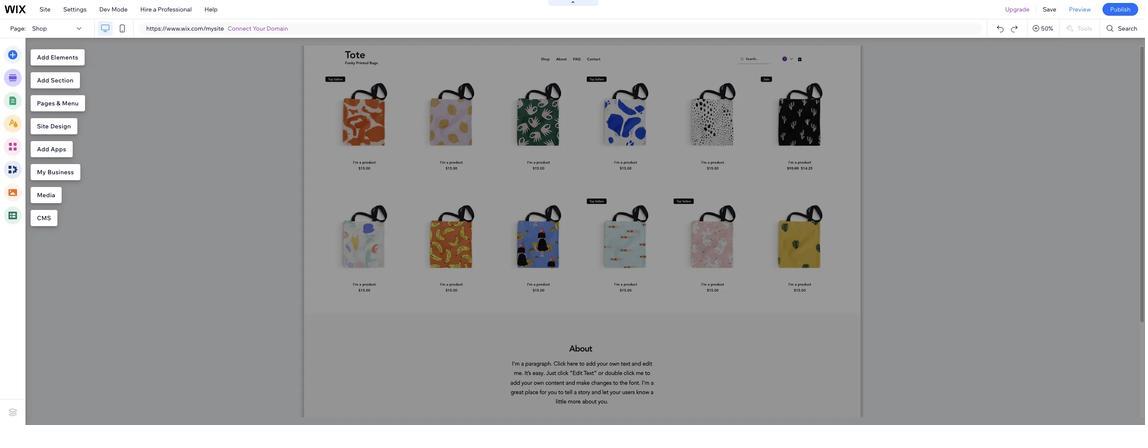 Task type: vqa. For each thing, say whether or not it's contained in the screenshot.
is
no



Task type: describe. For each thing, give the bounding box(es) containing it.
add section
[[37, 77, 74, 84]]

upgrade
[[1006, 6, 1030, 13]]

a
[[153, 6, 157, 13]]

https://www.wix.com/mysite
[[146, 25, 224, 32]]

business
[[48, 168, 74, 176]]

pages
[[37, 100, 55, 107]]

search
[[1119, 25, 1138, 32]]

dev
[[99, 6, 110, 13]]

hire
[[140, 6, 152, 13]]

50%
[[1042, 25, 1054, 32]]

add for add section
[[37, 77, 49, 84]]

mode
[[112, 6, 128, 13]]

preview button
[[1063, 0, 1098, 19]]

your
[[253, 25, 265, 32]]

save button
[[1037, 0, 1063, 19]]

cms
[[37, 214, 51, 222]]

site design
[[37, 123, 71, 130]]

add for add apps
[[37, 146, 49, 153]]

my
[[37, 168, 46, 176]]

media
[[37, 191, 55, 199]]

preview
[[1070, 6, 1092, 13]]

tools button
[[1060, 19, 1100, 38]]

add for add elements
[[37, 54, 49, 61]]

menu
[[62, 100, 79, 107]]

50% button
[[1028, 19, 1060, 38]]

site for site
[[40, 6, 51, 13]]



Task type: locate. For each thing, give the bounding box(es) containing it.
https://www.wix.com/mysite connect your domain
[[146, 25, 288, 32]]

add left section
[[37, 77, 49, 84]]

add left 'elements'
[[37, 54, 49, 61]]

1 vertical spatial site
[[37, 123, 49, 130]]

section
[[51, 77, 74, 84]]

add left "apps"
[[37, 146, 49, 153]]

0 vertical spatial add
[[37, 54, 49, 61]]

publish
[[1111, 6, 1131, 13]]

help
[[205, 6, 218, 13]]

site up shop on the left
[[40, 6, 51, 13]]

pages & menu
[[37, 100, 79, 107]]

add
[[37, 54, 49, 61], [37, 77, 49, 84], [37, 146, 49, 153]]

apps
[[51, 146, 66, 153]]

settings
[[63, 6, 87, 13]]

3 add from the top
[[37, 146, 49, 153]]

&
[[57, 100, 61, 107]]

elements
[[51, 54, 78, 61]]

2 add from the top
[[37, 77, 49, 84]]

2 vertical spatial add
[[37, 146, 49, 153]]

site
[[40, 6, 51, 13], [37, 123, 49, 130]]

design
[[50, 123, 71, 130]]

1 vertical spatial add
[[37, 77, 49, 84]]

save
[[1044, 6, 1057, 13]]

dev mode
[[99, 6, 128, 13]]

tools
[[1078, 25, 1093, 32]]

professional
[[158, 6, 192, 13]]

site for site design
[[37, 123, 49, 130]]

search button
[[1101, 19, 1146, 38]]

connect
[[228, 25, 252, 32]]

add apps
[[37, 146, 66, 153]]

site left design
[[37, 123, 49, 130]]

publish button
[[1103, 3, 1139, 16]]

shop
[[32, 25, 47, 32]]

1 add from the top
[[37, 54, 49, 61]]

domain
[[267, 25, 288, 32]]

add elements
[[37, 54, 78, 61]]

0 vertical spatial site
[[40, 6, 51, 13]]

hire a professional
[[140, 6, 192, 13]]

my business
[[37, 168, 74, 176]]



